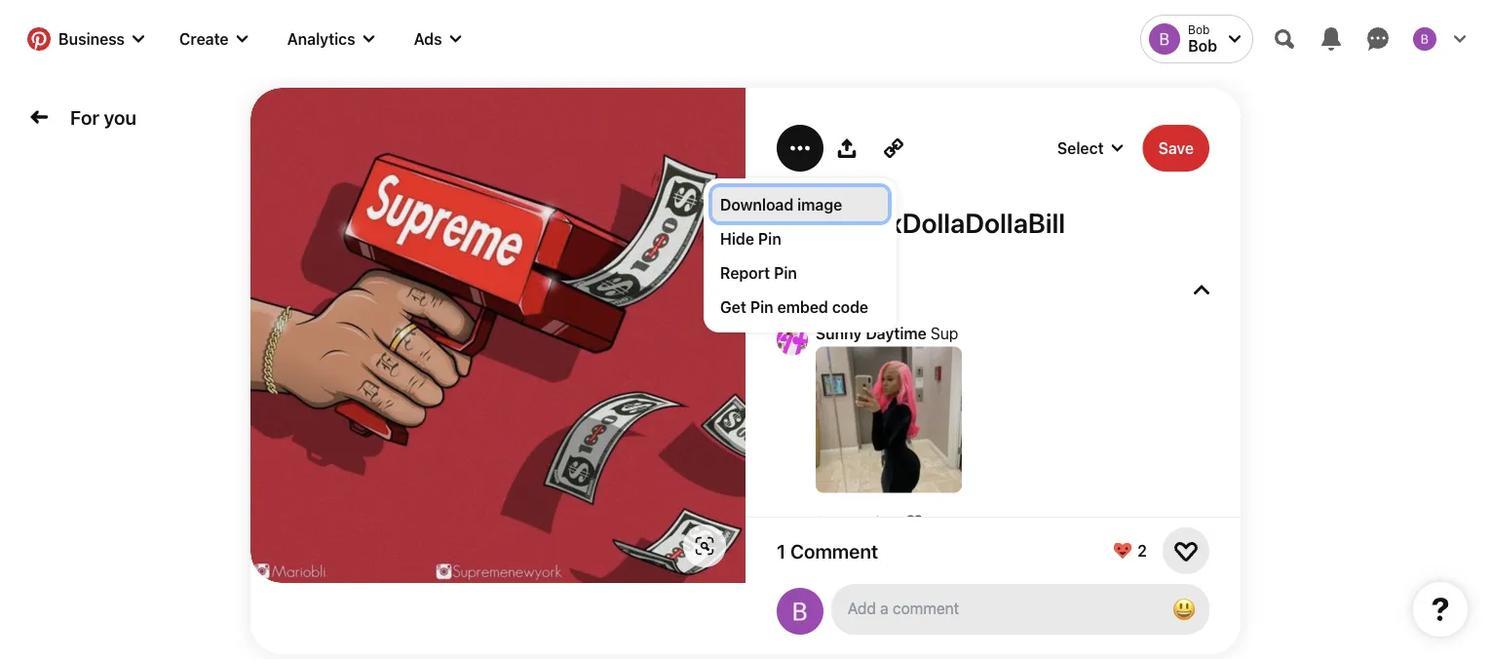 Task type: vqa. For each thing, say whether or not it's contained in the screenshot.
1 to the right
yes



Task type: describe. For each thing, give the bounding box(es) containing it.
business badge dropdown menu button image
[[133, 33, 144, 45]]

expand icon image
[[1194, 282, 1210, 297]]

download image
[[721, 195, 843, 214]]

sunny daytime image
[[777, 324, 808, 355]]

comments
[[777, 278, 875, 301]]

save button
[[1143, 125, 1210, 172]]

hide pin
[[721, 229, 782, 248]]

1 button
[[927, 513, 933, 529]]

business
[[59, 30, 125, 48]]

supremexdolladollabill
[[777, 207, 1066, 239]]

https://i.pinimg.com/150x150/c9/c3/4d/c9c34d1c7064c7c259c11a51585d838e.jpg image
[[816, 347, 962, 493]]

business button
[[16, 16, 156, 62]]

get pin embed code
[[721, 297, 869, 316]]

reply
[[851, 513, 888, 529]]

primary navigation header navigation
[[12, 4, 1480, 74]]

analytics button
[[272, 16, 391, 62]]

click to shop image
[[695, 536, 715, 556]]

supremexdolladollabill link
[[777, 207, 1210, 239]]

for you button
[[62, 98, 144, 136]]

get
[[721, 297, 747, 316]]

save
[[1159, 139, 1194, 157]]

b0bth3builder2k23 image
[[777, 588, 824, 635]]

select
[[1058, 139, 1104, 157]]

image
[[798, 195, 843, 214]]

2y
[[816, 513, 831, 529]]

comments button
[[777, 278, 1210, 301]]

pin for hide
[[759, 229, 782, 248]]

Add a comment field
[[849, 599, 1150, 617]]

analytics
[[287, 30, 355, 48]]

1 for 1
[[927, 513, 933, 529]]

select button
[[996, 125, 1128, 172]]

download image menu item
[[713, 187, 888, 221]]

2 bob from the top
[[1189, 37, 1218, 55]]

reaction image
[[1175, 539, 1198, 563]]



Task type: locate. For each thing, give the bounding box(es) containing it.
account switcher arrow icon image
[[1230, 33, 1241, 45]]

1 horizontal spatial bob image
[[1414, 27, 1437, 51]]

pin up get pin embed code in the top of the page
[[774, 263, 797, 282]]

report
[[721, 263, 770, 282]]

download
[[721, 195, 794, 214]]

1 right react "icon"
[[927, 513, 933, 529]]

1 left comment
[[777, 539, 786, 562]]

2
[[1138, 542, 1148, 560]]

0 vertical spatial 1
[[927, 513, 933, 529]]

sunny daytime sup
[[816, 324, 959, 343]]

😃 button
[[832, 584, 1210, 635], [1165, 590, 1204, 629]]

pinterest image
[[27, 27, 51, 51]]

pin for get
[[751, 297, 774, 316]]

sup
[[931, 324, 959, 343]]

you
[[104, 106, 137, 128]]

sunny daytime link
[[816, 324, 927, 343]]

pin right get
[[751, 297, 774, 316]]

sunny
[[816, 324, 862, 343]]

1 vertical spatial pin
[[774, 263, 797, 282]]

ads button
[[398, 16, 477, 62]]

react image
[[907, 513, 923, 528]]

for you
[[70, 106, 137, 128]]

for
[[70, 106, 99, 128]]

2 vertical spatial pin
[[751, 297, 774, 316]]

0 horizontal spatial 1
[[777, 539, 786, 562]]

code
[[832, 297, 869, 316]]

0 horizontal spatial bob image
[[1150, 23, 1181, 55]]

pin for report
[[774, 263, 797, 282]]

bob
[[1189, 23, 1210, 37], [1189, 37, 1218, 55]]

comment
[[791, 539, 879, 562]]

😃
[[1173, 595, 1196, 622]]

bob bob
[[1189, 23, 1218, 55]]

1 comment
[[777, 539, 879, 562]]

select a board you want to save to image
[[1112, 142, 1124, 154]]

report pin
[[721, 263, 797, 282]]

pin right the "hide"
[[759, 229, 782, 248]]

pin
[[759, 229, 782, 248], [774, 263, 797, 282], [751, 297, 774, 316]]

embed
[[778, 297, 829, 316]]

daytime
[[866, 324, 927, 343]]

bob inside "bob bob"
[[1189, 23, 1210, 37]]

hide
[[721, 229, 755, 248]]

1 for 1 comment
[[777, 539, 786, 562]]

create
[[179, 30, 229, 48]]

1 horizontal spatial 1
[[927, 513, 933, 529]]

reply button
[[851, 513, 888, 529]]

1 vertical spatial 1
[[777, 539, 786, 562]]

create button
[[164, 16, 264, 62]]

0 vertical spatial pin
[[759, 229, 782, 248]]

bob image
[[1150, 23, 1181, 55], [1414, 27, 1437, 51]]

ads
[[414, 30, 442, 48]]

1
[[927, 513, 933, 529], [777, 539, 786, 562]]

1 bob from the top
[[1189, 23, 1210, 37]]



